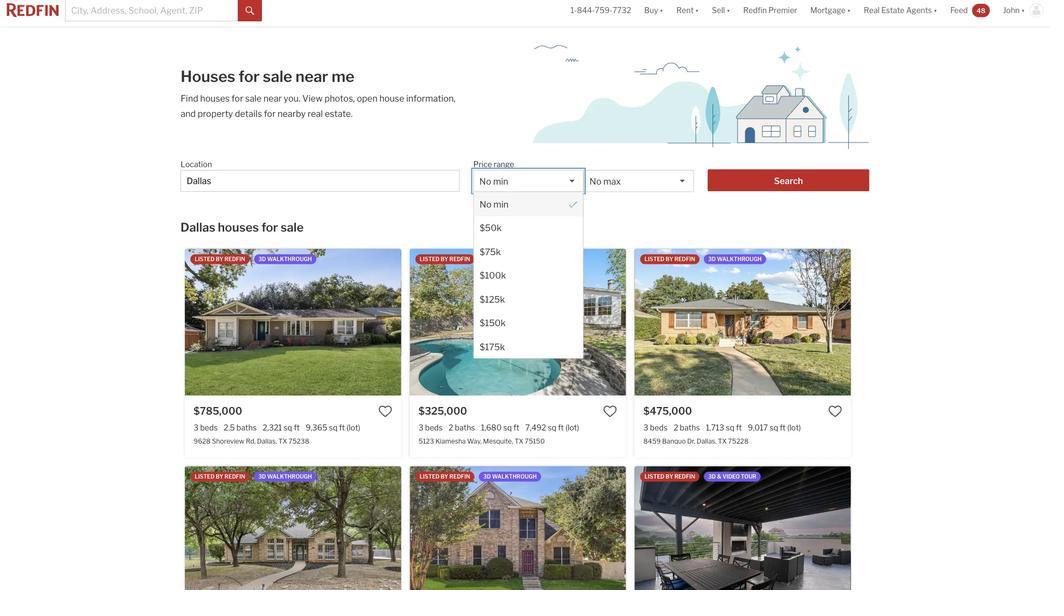 Task type: describe. For each thing, give the bounding box(es) containing it.
redfin premier button
[[737, 0, 804, 27]]

no min element
[[474, 192, 583, 216]]

listed by redfin for 1st photo of 2626 welborn st, dallas, tx 75219 from the left
[[645, 474, 695, 481]]

759-
[[595, 6, 613, 15]]

submit search image
[[246, 6, 254, 15]]

3 beds for $325,000
[[419, 424, 443, 433]]

property
[[198, 108, 233, 119]]

feed
[[951, 6, 968, 15]]

3 beds for $475,000
[[644, 424, 668, 433]]

location
[[181, 160, 212, 169]]

me
[[332, 67, 355, 86]]

rd,
[[246, 438, 256, 446]]

2.5
[[224, 424, 235, 433]]

kiamesha
[[436, 438, 466, 446]]

agents
[[906, 6, 932, 15]]

dallas houses for sale
[[181, 220, 304, 235]]

$150k
[[479, 318, 506, 328]]

beds for $785,000
[[200, 424, 218, 433]]

8459
[[644, 438, 661, 446]]

75228
[[728, 438, 749, 446]]

1,680
[[481, 424, 502, 433]]

mortgage ▾ button
[[804, 0, 857, 27]]

real estate agents ▾ link
[[864, 0, 937, 27]]

nearby
[[278, 108, 306, 119]]

real estate agents ▾
[[864, 6, 937, 15]]

beds for $475,000
[[650, 424, 668, 433]]

2 baths for $325,000
[[449, 424, 475, 433]]

find
[[181, 93, 198, 104]]

no max
[[590, 176, 621, 187]]

baths for $325,000
[[455, 424, 475, 433]]

2 for $475,000
[[674, 424, 678, 433]]

redfin
[[743, 6, 767, 15]]

sell ▾ button
[[712, 0, 730, 27]]

2 photo of 1818 rocky creek dr, duncanville, tx 75137 image from the left
[[401, 467, 617, 591]]

▾ for sell ▾
[[727, 6, 730, 15]]

buy
[[644, 6, 658, 15]]

sq for 1,680
[[503, 424, 512, 433]]

2 photo of 9628 shoreview rd, dallas, tx 75238 image from the left
[[401, 249, 617, 396]]

3d walkthrough for $475,000
[[708, 256, 762, 263]]

ft for 2,321 sq ft
[[294, 424, 300, 433]]

redfin for second photo of 9628 shoreview rd, dallas, tx 75238 from the right
[[225, 256, 245, 263]]

9,017
[[748, 424, 768, 433]]

houses for sale near me
[[181, 67, 355, 86]]

dr,
[[687, 438, 695, 446]]

▾ for john ▾
[[1022, 6, 1025, 15]]

48
[[977, 6, 986, 14]]

sell
[[712, 6, 725, 15]]

ft for 1,713 sq ft
[[736, 424, 742, 433]]

3d walkthrough for $785,000
[[258, 256, 312, 263]]

9628 shoreview rd, dallas, tx 75238
[[194, 438, 309, 446]]

2 photo of 2626 welborn st, dallas, tx 75219 image from the left
[[851, 467, 1050, 591]]

real
[[308, 108, 323, 119]]

sell ▾
[[712, 6, 730, 15]]

3 beds for $785,000
[[194, 424, 218, 433]]

real
[[864, 6, 880, 15]]

▾ for mortgage ▾
[[847, 6, 851, 15]]

3d for first photo of 1818 rocky creek dr, duncanville, tx 75137 from the left
[[258, 474, 266, 481]]

$50k
[[479, 223, 501, 233]]

estate.
[[325, 108, 353, 119]]

sq for 2,321
[[284, 424, 292, 433]]

houses
[[181, 67, 235, 86]]

▾ for buy ▾
[[660, 6, 663, 15]]

information,
[[406, 93, 456, 104]]

walkthrough for $325,000
[[492, 256, 537, 263]]

ft for 9,017 sq ft (lot)
[[780, 424, 786, 433]]

9,365 sq ft (lot)
[[306, 424, 360, 433]]

2,321
[[263, 424, 282, 433]]

list box containing no min
[[473, 170, 584, 359]]

1-844-759-7732
[[571, 6, 631, 15]]

2 baths for $475,000
[[674, 424, 700, 433]]

favorite button checkbox for $475,000
[[828, 405, 842, 419]]

75238
[[289, 438, 309, 446]]

rent ▾ button
[[670, 0, 706, 27]]

5123
[[419, 438, 434, 446]]

mortgage ▾
[[811, 6, 851, 15]]

2 photo of 6605 warwick dr, rowlett, tx 75087 image from the left
[[626, 467, 842, 591]]

by for second photo of 9628 shoreview rd, dallas, tx 75238 from the right
[[216, 256, 223, 263]]

rent ▾ button
[[677, 0, 699, 27]]

1 min from the top
[[493, 176, 508, 187]]

banquo
[[662, 438, 686, 446]]

premier
[[769, 6, 797, 15]]

shoreview
[[212, 438, 244, 446]]

3d for 2nd photo of 6605 warwick dr, rowlett, tx 75087 from the right
[[483, 474, 491, 481]]

photos,
[[325, 93, 355, 104]]

favorite button image for $325,000
[[603, 405, 617, 419]]

ft for 9,365 sq ft (lot)
[[339, 424, 345, 433]]

2 no min from the top
[[479, 199, 508, 210]]

3d & video tour
[[708, 474, 757, 481]]

house
[[379, 93, 404, 104]]

1 photo of 6605 warwick dr, rowlett, tx 75087 image from the left
[[410, 467, 626, 591]]

3d walkthrough for $325,000
[[483, 256, 537, 263]]

$75k
[[479, 246, 501, 257]]

walkthrough for $475,000
[[717, 256, 762, 263]]

7,492
[[525, 424, 546, 433]]

ft for 1,680 sq ft
[[514, 424, 519, 433]]

$475,000
[[644, 405, 692, 418]]

you.
[[284, 93, 301, 104]]

search button
[[708, 169, 870, 191]]

tx for $785,000
[[278, 438, 287, 446]]

price
[[473, 160, 492, 169]]

1-
[[571, 6, 577, 15]]

5 ▾ from the left
[[934, 6, 937, 15]]

9,017 sq ft (lot)
[[748, 424, 801, 433]]

mortgage
[[811, 6, 846, 15]]

dallas
[[181, 220, 215, 235]]

listed by redfin for second photo of 9628 shoreview rd, dallas, tx 75238 from the right
[[195, 256, 245, 263]]

tx for $475,000
[[718, 438, 727, 446]]

mortgage ▾ button
[[811, 0, 851, 27]]



Task type: vqa. For each thing, say whether or not it's contained in the screenshot.


Task type: locate. For each thing, give the bounding box(es) containing it.
mesquite,
[[483, 438, 513, 446]]

john ▾
[[1003, 6, 1025, 15]]

walkthrough for $785,000
[[267, 256, 312, 263]]

ft
[[294, 424, 300, 433], [339, 424, 345, 433], [514, 424, 519, 433], [558, 424, 564, 433], [736, 424, 742, 433], [780, 424, 786, 433]]

3d for 1st photo of 2626 welborn st, dallas, tx 75219 from the left
[[708, 474, 716, 481]]

photo of 6605 warwick dr, rowlett, tx 75087 image
[[410, 467, 626, 591], [626, 467, 842, 591]]

listed
[[195, 256, 215, 263], [420, 256, 440, 263], [645, 256, 665, 263], [195, 474, 215, 481], [420, 474, 440, 481], [645, 474, 665, 481]]

2 horizontal spatial 3
[[644, 424, 649, 433]]

3 ▾ from the left
[[727, 6, 730, 15]]

2 photo of 5123 kiamesha way, mesquite, tx 75150 image from the left
[[626, 249, 842, 396]]

2 horizontal spatial 3 beds
[[644, 424, 668, 433]]

2 sq from the left
[[329, 424, 338, 433]]

photo of 9628 shoreview rd, dallas, tx 75238 image
[[185, 249, 401, 396], [401, 249, 617, 396]]

favorite button image
[[603, 405, 617, 419], [828, 405, 842, 419]]

1 photo of 1818 rocky creek dr, duncanville, tx 75137 image from the left
[[185, 467, 401, 591]]

search
[[774, 175, 803, 186]]

4 ▾ from the left
[[847, 6, 851, 15]]

houses for find
[[200, 93, 230, 104]]

sell ▾ button
[[706, 0, 737, 27]]

dialog containing no min
[[473, 192, 584, 359]]

near up view on the left top
[[296, 67, 328, 86]]

redfin for 2nd photo of 6605 warwick dr, rowlett, tx 75087 from the right
[[450, 474, 470, 481]]

redfin premier
[[743, 6, 797, 15]]

(lot) for $475,000
[[787, 424, 801, 433]]

0 horizontal spatial beds
[[200, 424, 218, 433]]

ft up the 75238
[[294, 424, 300, 433]]

max
[[603, 176, 621, 187]]

2 baths up kiamesha
[[449, 424, 475, 433]]

1 horizontal spatial (lot)
[[566, 424, 579, 433]]

▾
[[660, 6, 663, 15], [695, 6, 699, 15], [727, 6, 730, 15], [847, 6, 851, 15], [934, 6, 937, 15], [1022, 6, 1025, 15]]

$785,000
[[194, 405, 242, 418]]

4 ft from the left
[[558, 424, 564, 433]]

&
[[717, 474, 722, 481]]

open
[[357, 93, 378, 104]]

favorite button image for $475,000
[[828, 405, 842, 419]]

baths for $785,000
[[237, 424, 257, 433]]

(lot) right 7,492
[[566, 424, 579, 433]]

2 2 baths from the left
[[674, 424, 700, 433]]

favorite button checkbox
[[603, 405, 617, 419]]

2 for $325,000
[[449, 424, 453, 433]]

by
[[216, 256, 223, 263], [441, 256, 448, 263], [666, 256, 673, 263], [216, 474, 223, 481], [441, 474, 448, 481], [666, 474, 673, 481]]

3 beds
[[194, 424, 218, 433], [419, 424, 443, 433], [644, 424, 668, 433]]

3 baths from the left
[[680, 424, 700, 433]]

beds
[[200, 424, 218, 433], [425, 424, 443, 433], [650, 424, 668, 433]]

rent ▾
[[677, 6, 699, 15]]

(lot) right 9,017
[[787, 424, 801, 433]]

2 up kiamesha
[[449, 424, 453, 433]]

(lot) right 9,365
[[347, 424, 360, 433]]

1 horizontal spatial 2 baths
[[674, 424, 700, 433]]

sq
[[284, 424, 292, 433], [329, 424, 338, 433], [503, 424, 512, 433], [548, 424, 556, 433], [726, 424, 735, 433], [770, 424, 778, 433]]

1 no min from the top
[[479, 176, 508, 187]]

1 3 beds from the left
[[194, 424, 218, 433]]

2 up the banquo
[[674, 424, 678, 433]]

3 up 8459
[[644, 424, 649, 433]]

baths
[[237, 424, 257, 433], [455, 424, 475, 433], [680, 424, 700, 433]]

tx for $325,000
[[515, 438, 523, 446]]

1 photo of 8459 banquo dr, dallas, tx 75228 image from the left
[[635, 249, 851, 396]]

1 horizontal spatial 3 beds
[[419, 424, 443, 433]]

rent
[[677, 6, 694, 15]]

1 (lot) from the left
[[347, 424, 360, 433]]

1 horizontal spatial 2
[[674, 424, 678, 433]]

ft right 7,492
[[558, 424, 564, 433]]

photo of 2626 welborn st, dallas, tx 75219 image
[[635, 467, 851, 591], [851, 467, 1050, 591]]

0 horizontal spatial favorite button checkbox
[[378, 405, 392, 419]]

sale for dallas houses for sale
[[281, 220, 304, 235]]

beds up the 5123
[[425, 424, 443, 433]]

City, Address, School, Agent, ZIP search field
[[65, 0, 238, 21], [181, 170, 460, 192]]

2 baths from the left
[[455, 424, 475, 433]]

beds up 8459
[[650, 424, 668, 433]]

beds up 9628
[[200, 424, 218, 433]]

3 tx from the left
[[718, 438, 727, 446]]

2 horizontal spatial beds
[[650, 424, 668, 433]]

2 horizontal spatial tx
[[718, 438, 727, 446]]

0 horizontal spatial (lot)
[[347, 424, 360, 433]]

2 2 from the left
[[674, 424, 678, 433]]

0 horizontal spatial baths
[[237, 424, 257, 433]]

2 3 from the left
[[419, 424, 424, 433]]

$100k
[[479, 270, 506, 281]]

1 vertical spatial city, address, school, agent, zip search field
[[181, 170, 460, 192]]

3 up 9628
[[194, 424, 199, 433]]

1 horizontal spatial tx
[[515, 438, 523, 446]]

dallas, for $475,000
[[697, 438, 717, 446]]

2 beds from the left
[[425, 424, 443, 433]]

sq for 1,713
[[726, 424, 735, 433]]

houses right dallas
[[218, 220, 259, 235]]

sq for 7,492
[[548, 424, 556, 433]]

3 ft from the left
[[514, 424, 519, 433]]

3d walkthrough
[[258, 256, 312, 263], [483, 256, 537, 263], [708, 256, 762, 263], [258, 474, 312, 481], [483, 474, 537, 481]]

1 ▾ from the left
[[660, 6, 663, 15]]

1 vertical spatial sale
[[245, 93, 262, 104]]

(lot) for $325,000
[[566, 424, 579, 433]]

by for 2nd photo of 6605 warwick dr, rowlett, tx 75087 from the right
[[441, 474, 448, 481]]

3 for $325,000
[[419, 424, 424, 433]]

0 vertical spatial min
[[493, 176, 508, 187]]

ft left 7,492
[[514, 424, 519, 433]]

3 beds from the left
[[650, 424, 668, 433]]

2 baths up the dr, at the bottom right of page
[[674, 424, 700, 433]]

1 beds from the left
[[200, 424, 218, 433]]

dallas, for $785,000
[[257, 438, 277, 446]]

6 sq from the left
[[770, 424, 778, 433]]

3 for $475,000
[[644, 424, 649, 433]]

1 dallas, from the left
[[257, 438, 277, 446]]

2 favorite button checkbox from the left
[[828, 405, 842, 419]]

by for first photo of 1818 rocky creek dr, duncanville, tx 75137 from the left
[[216, 474, 223, 481]]

0 horizontal spatial 3 beds
[[194, 424, 218, 433]]

find houses for sale near you.
[[181, 93, 302, 104]]

1 tx from the left
[[278, 438, 287, 446]]

1,680 sq ft
[[481, 424, 519, 433]]

2 dallas, from the left
[[697, 438, 717, 446]]

2 3 beds from the left
[[419, 424, 443, 433]]

sq for 9,017
[[770, 424, 778, 433]]

2 favorite button image from the left
[[828, 405, 842, 419]]

listed by redfin for 2nd photo of 6605 warwick dr, rowlett, tx 75087 from the right
[[420, 474, 470, 481]]

$125k
[[479, 294, 505, 305]]

sq right 7,492
[[548, 424, 556, 433]]

sq right 9,017
[[770, 424, 778, 433]]

ft right 9,017
[[780, 424, 786, 433]]

▾ right agents
[[934, 6, 937, 15]]

houses for dallas
[[218, 220, 259, 235]]

1 sq from the left
[[284, 424, 292, 433]]

5 sq from the left
[[726, 424, 735, 433]]

1 horizontal spatial favorite button checkbox
[[828, 405, 842, 419]]

1 2 baths from the left
[[449, 424, 475, 433]]

3d for second photo of 9628 shoreview rd, dallas, tx 75238 from the right
[[258, 256, 266, 263]]

by for 1st photo of 2626 welborn st, dallas, tx 75219 from the left
[[666, 474, 673, 481]]

favorite button image
[[378, 405, 392, 419]]

dallas,
[[257, 438, 277, 446], [697, 438, 717, 446]]

3 3 beds from the left
[[644, 424, 668, 433]]

1 vertical spatial houses
[[218, 220, 259, 235]]

1 horizontal spatial baths
[[455, 424, 475, 433]]

no left max
[[590, 176, 602, 187]]

1 horizontal spatial favorite button image
[[828, 405, 842, 419]]

0 vertical spatial city, address, school, agent, zip search field
[[65, 0, 238, 21]]

min
[[493, 176, 508, 187], [493, 199, 508, 210]]

▾ for rent ▾
[[695, 6, 699, 15]]

john
[[1003, 6, 1020, 15]]

1 photo of 9628 shoreview rd, dallas, tx 75238 image from the left
[[185, 249, 401, 396]]

for
[[239, 67, 260, 86], [232, 93, 243, 104], [264, 108, 276, 119], [261, 220, 278, 235]]

list box
[[473, 170, 584, 359]]

6 ft from the left
[[780, 424, 786, 433]]

redfin for 1st photo of 8459 banquo dr, dallas, tx 75228 from left
[[675, 256, 695, 263]]

ft right 9,365
[[339, 424, 345, 433]]

(lot)
[[347, 424, 360, 433], [566, 424, 579, 433], [787, 424, 801, 433]]

buy ▾ button
[[638, 0, 670, 27]]

3 (lot) from the left
[[787, 424, 801, 433]]

buy ▾ button
[[644, 0, 663, 27]]

no min
[[479, 176, 508, 187], [479, 199, 508, 210]]

real estate agents ▾ button
[[857, 0, 944, 27]]

5123 kiamesha way, mesquite, tx 75150
[[419, 438, 545, 446]]

redfin for 1st photo of 2626 welborn st, dallas, tx 75219 from the left
[[675, 474, 695, 481]]

1 horizontal spatial 3
[[419, 424, 424, 433]]

0 horizontal spatial 2 baths
[[449, 424, 475, 433]]

way,
[[467, 438, 482, 446]]

1 favorite button checkbox from the left
[[378, 405, 392, 419]]

0 vertical spatial houses
[[200, 93, 230, 104]]

2 min from the top
[[493, 199, 508, 210]]

4 sq from the left
[[548, 424, 556, 433]]

2 horizontal spatial (lot)
[[787, 424, 801, 433]]

0 vertical spatial no min
[[479, 176, 508, 187]]

range
[[494, 160, 514, 169]]

photo of 5123 kiamesha way, mesquite, tx 75150 image
[[410, 249, 626, 396], [626, 249, 842, 396]]

for inside view photos, open house information, and property details for nearby real estate.
[[264, 108, 276, 119]]

5 ft from the left
[[736, 424, 742, 433]]

dallas, right the dr, at the bottom right of page
[[697, 438, 717, 446]]

sq right 9,365
[[329, 424, 338, 433]]

1 vertical spatial min
[[493, 199, 508, 210]]

0 horizontal spatial 3
[[194, 424, 199, 433]]

2 tx from the left
[[515, 438, 523, 446]]

3 beds up 8459
[[644, 424, 668, 433]]

photo of 1818 rocky creek dr, duncanville, tx 75137 image
[[185, 467, 401, 591], [401, 467, 617, 591]]

3 sq from the left
[[503, 424, 512, 433]]

video
[[723, 474, 740, 481]]

2 horizontal spatial baths
[[680, 424, 700, 433]]

0 horizontal spatial favorite button image
[[603, 405, 617, 419]]

favorite button checkbox
[[378, 405, 392, 419], [828, 405, 842, 419]]

near
[[296, 67, 328, 86], [264, 93, 282, 104]]

▾ right rent
[[695, 6, 699, 15]]

tour
[[741, 474, 757, 481]]

1 favorite button image from the left
[[603, 405, 617, 419]]

no inside dialog
[[479, 199, 491, 210]]

1 photo of 5123 kiamesha way, mesquite, tx 75150 image from the left
[[410, 249, 626, 396]]

min up the $50k
[[493, 199, 508, 210]]

3 beds up the 5123
[[419, 424, 443, 433]]

2
[[449, 424, 453, 433], [674, 424, 678, 433]]

no min up the $50k
[[479, 199, 508, 210]]

min inside dialog
[[493, 199, 508, 210]]

buy ▾
[[644, 6, 663, 15]]

tx down '2,321 sq ft'
[[278, 438, 287, 446]]

3d
[[258, 256, 266, 263], [483, 256, 491, 263], [708, 256, 716, 263], [258, 474, 266, 481], [483, 474, 491, 481], [708, 474, 716, 481]]

75150
[[525, 438, 545, 446]]

0 horizontal spatial near
[[264, 93, 282, 104]]

3 for $785,000
[[194, 424, 199, 433]]

1 vertical spatial near
[[264, 93, 282, 104]]

2 vertical spatial sale
[[281, 220, 304, 235]]

sale
[[263, 67, 292, 86], [245, 93, 262, 104], [281, 220, 304, 235]]

7732
[[613, 6, 631, 15]]

min down range
[[493, 176, 508, 187]]

$175k
[[479, 342, 505, 352]]

price range
[[473, 160, 514, 169]]

6 ▾ from the left
[[1022, 6, 1025, 15]]

1,713
[[706, 424, 724, 433]]

estate
[[882, 6, 905, 15]]

and
[[181, 108, 196, 119]]

sale for find houses for sale near you.
[[245, 93, 262, 104]]

▾ right buy
[[660, 6, 663, 15]]

sq right 1,680
[[503, 424, 512, 433]]

details
[[235, 108, 262, 119]]

0 horizontal spatial 2
[[449, 424, 453, 433]]

$325,000
[[419, 405, 467, 418]]

beds for $325,000
[[425, 424, 443, 433]]

no down the price
[[479, 176, 491, 187]]

sq right 2,321
[[284, 424, 292, 433]]

3 3 from the left
[[644, 424, 649, 433]]

3 beds up 9628
[[194, 424, 218, 433]]

1 horizontal spatial near
[[296, 67, 328, 86]]

2 ▾ from the left
[[695, 6, 699, 15]]

baths up the dr, at the bottom right of page
[[680, 424, 700, 433]]

0 vertical spatial near
[[296, 67, 328, 86]]

dallas, down 2,321
[[257, 438, 277, 446]]

▾ right mortgage
[[847, 6, 851, 15]]

2,321 sq ft
[[263, 424, 300, 433]]

0 horizontal spatial tx
[[278, 438, 287, 446]]

houses
[[200, 93, 230, 104], [218, 220, 259, 235]]

▾ right sell at the right top
[[727, 6, 730, 15]]

1 2 from the left
[[449, 424, 453, 433]]

tx left 75150
[[515, 438, 523, 446]]

2 photo of 8459 banquo dr, dallas, tx 75228 image from the left
[[851, 249, 1050, 396]]

2 (lot) from the left
[[566, 424, 579, 433]]

8459 banquo dr, dallas, tx 75228
[[644, 438, 749, 446]]

view photos, open house information, and property details for nearby real estate.
[[181, 93, 456, 119]]

no up the $50k
[[479, 199, 491, 210]]

tx
[[278, 438, 287, 446], [515, 438, 523, 446], [718, 438, 727, 446]]

1,713 sq ft
[[706, 424, 742, 433]]

photo of 8459 banquo dr, dallas, tx 75228 image
[[635, 249, 851, 396], [851, 249, 1050, 396]]

1 photo of 2626 welborn st, dallas, tx 75219 image from the left
[[635, 467, 851, 591]]

9,365
[[306, 424, 327, 433]]

baths for $475,000
[[680, 424, 700, 433]]

844-
[[577, 6, 595, 15]]

redfin for first photo of 1818 rocky creek dr, duncanville, tx 75137 from the left
[[225, 474, 245, 481]]

sq right '1,713'
[[726, 424, 735, 433]]

near left you.
[[264, 93, 282, 104]]

redfin for 2nd photo of 5123 kiamesha way, mesquite, tx 75150 from the right
[[450, 256, 470, 263]]

sq for 9,365
[[329, 424, 338, 433]]

dialog
[[473, 192, 584, 359]]

1 horizontal spatial dallas,
[[697, 438, 717, 446]]

9628
[[194, 438, 211, 446]]

ft for 7,492 sq ft (lot)
[[558, 424, 564, 433]]

no
[[479, 176, 491, 187], [590, 176, 602, 187], [479, 199, 491, 210]]

listed by redfin for first photo of 1818 rocky creek dr, duncanville, tx 75137 from the left
[[195, 474, 245, 481]]

1 ft from the left
[[294, 424, 300, 433]]

1 vertical spatial no min
[[479, 199, 508, 210]]

▾ right john
[[1022, 6, 1025, 15]]

houses up "property"
[[200, 93, 230, 104]]

1 3 from the left
[[194, 424, 199, 433]]

no min down price range
[[479, 176, 508, 187]]

tx down 1,713 sq ft
[[718, 438, 727, 446]]

3 up the 5123
[[419, 424, 424, 433]]

favorite button checkbox for $785,000
[[378, 405, 392, 419]]

0 vertical spatial sale
[[263, 67, 292, 86]]

1 baths from the left
[[237, 424, 257, 433]]

ft up 75228
[[736, 424, 742, 433]]

0 horizontal spatial dallas,
[[257, 438, 277, 446]]

baths up rd, at the left of page
[[237, 424, 257, 433]]

(lot) for $785,000
[[347, 424, 360, 433]]

2 ft from the left
[[339, 424, 345, 433]]

1 horizontal spatial beds
[[425, 424, 443, 433]]

baths up way,
[[455, 424, 475, 433]]

7,492 sq ft (lot)
[[525, 424, 579, 433]]



